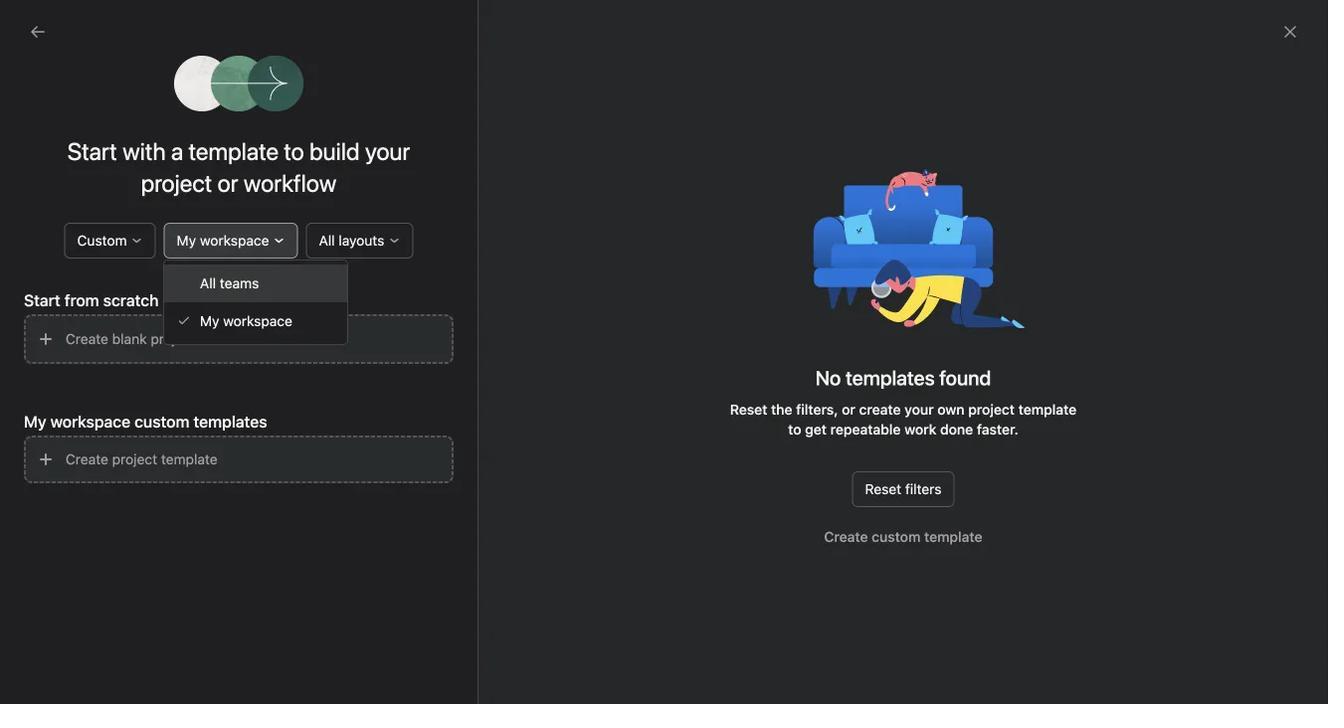 Task type: locate. For each thing, give the bounding box(es) containing it.
custom
[[77, 232, 127, 249]]

planning test
[[989, 198, 1077, 214]]

1 horizontal spatial your
[[905, 402, 934, 418]]

0 horizontal spatial goals
[[52, 288, 88, 305]]

cross-functional project plan inside "link"
[[52, 463, 239, 480]]

to up or workflow
[[284, 137, 304, 165]]

planning up private
[[447, 395, 504, 412]]

create
[[66, 331, 108, 347], [66, 451, 108, 468], [825, 529, 868, 545]]

1 horizontal spatial functional
[[451, 283, 517, 299]]

1 vertical spatial plan
[[211, 463, 239, 480]]

template down 'achieve.'
[[925, 529, 983, 545]]

functional down new project
[[451, 283, 517, 299]]

project
[[141, 169, 212, 197], [439, 224, 484, 241], [520, 283, 567, 299], [151, 331, 196, 347], [969, 402, 1015, 418], [112, 451, 157, 468], [163, 463, 208, 480]]

1 vertical spatial new
[[52, 360, 80, 376]]

project inside 'create project template' button
[[112, 451, 157, 468]]

bo down welcome! on the right top of the page
[[953, 320, 967, 334]]

1 vertical spatial test
[[508, 395, 536, 412]]

0 vertical spatial new
[[407, 224, 435, 241]]

0 horizontal spatial to
[[284, 137, 304, 165]]

cross-functional project plan
[[407, 283, 599, 299], [52, 463, 239, 480]]

bo up the no templates found at right
[[861, 286, 876, 300]]

all left layouts
[[319, 232, 335, 249]]

start
[[67, 137, 117, 165], [24, 291, 60, 310]]

1 horizontal spatial to
[[788, 422, 802, 438]]

0 horizontal spatial test
[[508, 395, 536, 412]]

2 horizontal spatial my
[[200, 313, 220, 329]]

0 vertical spatial all
[[319, 232, 335, 249]]

planning inside event planning test private
[[447, 395, 504, 412]]

2 vertical spatial new
[[407, 565, 435, 581]]

your inside reset the filters, or create your own project template to get repeatable work done faster.
[[905, 402, 934, 418]]

goals inside insights element
[[52, 288, 88, 305]]

the right so
[[1028, 473, 1046, 487]]

bo up welcome! on the right top of the page
[[953, 233, 967, 247]]

environment down welcome! on the right top of the page
[[1000, 320, 1070, 334]]

all for all teams
[[200, 275, 216, 292]]

1 horizontal spatial cross-functional project plan
[[407, 283, 599, 299]]

goals right "work"
[[948, 407, 999, 430]]

so
[[1011, 473, 1024, 487]]

0 horizontal spatial my
[[24, 413, 46, 431]]

start with a template to build your project or workflow
[[67, 137, 410, 197]]

project inside reset the filters, or create your own project template to get repeatable work done faster.
[[969, 402, 1015, 418]]

environment up event planning test private
[[407, 343, 489, 360]]

reporting
[[52, 224, 115, 241]]

teams
[[220, 275, 259, 292]]

0 horizontal spatial plan
[[211, 463, 239, 480]]

all teams
[[200, 275, 259, 292]]

1 vertical spatial to
[[788, 422, 802, 438]]

my workspace
[[177, 232, 269, 249], [200, 313, 293, 329]]

1 vertical spatial functional
[[95, 463, 159, 480]]

planning inside event planning test link
[[1035, 233, 1083, 247]]

0 vertical spatial my
[[177, 232, 196, 249]]

with
[[123, 137, 166, 165]]

event down event planning test
[[1000, 233, 1031, 247]]

planning for event planning test private
[[447, 395, 504, 412]]

0 horizontal spatial environment
[[407, 343, 489, 360]]

projects inside dropdown button
[[24, 429, 78, 446]]

event
[[948, 198, 985, 214], [1000, 233, 1031, 247], [407, 395, 444, 412]]

goals link
[[12, 281, 227, 313]]

done faster.
[[941, 422, 1019, 438]]

0 vertical spatial event
[[948, 198, 985, 214]]

reset inside reset the filters, or create your own project template to get repeatable work done faster.
[[730, 402, 768, 418]]

test inside event planning test private
[[508, 395, 536, 412]]

1 horizontal spatial reset
[[865, 481, 902, 498]]

1 vertical spatial start
[[24, 291, 60, 310]]

functional down 'my workspace custom templates' at the left of the page
[[95, 463, 159, 480]]

new dashboard
[[52, 360, 153, 376]]

start up starred
[[24, 291, 60, 310]]

event up private
[[407, 395, 444, 412]]

calendar
[[438, 94, 498, 110]]

bo right or
[[861, 408, 876, 422]]

1 horizontal spatial start
[[67, 137, 117, 165]]

1 horizontal spatial test
[[1086, 233, 1110, 247]]

what
[[1128, 473, 1155, 487]]

search
[[463, 15, 508, 32]]

starred
[[24, 326, 73, 342]]

projects up environment, project image
[[24, 429, 78, 446]]

new for new template
[[407, 565, 435, 581]]

1 horizontal spatial plan
[[571, 283, 599, 299]]

2 vertical spatial workspace
[[50, 413, 131, 431]]

0 horizontal spatial start
[[24, 291, 60, 310]]

0 horizontal spatial planning
[[447, 395, 504, 412]]

1 horizontal spatial the
[[1028, 473, 1046, 487]]

my
[[177, 232, 196, 249], [200, 313, 220, 329], [24, 413, 46, 431]]

1 vertical spatial cross-functional project plan
[[52, 463, 239, 480]]

create up new dashboard
[[66, 331, 108, 347]]

0 vertical spatial your
[[365, 137, 410, 165]]

0 vertical spatial planning
[[1035, 233, 1083, 247]]

go back image
[[30, 24, 46, 40]]

new inside new dashboard link
[[52, 360, 80, 376]]

add
[[948, 473, 970, 487]]

new for new project
[[407, 224, 435, 241]]

cross-functional project plan down new project
[[407, 283, 599, 299]]

all teams radio item
[[164, 265, 347, 303]]

my workspace inside dropdown button
[[177, 232, 269, 249]]

1 vertical spatial cross-
[[52, 463, 95, 480]]

1 vertical spatial all
[[200, 275, 216, 292]]

0 vertical spatial to
[[284, 137, 304, 165]]

2 horizontal spatial event
[[1000, 233, 1031, 247]]

plan
[[571, 283, 599, 299], [211, 463, 239, 480]]

cross-
[[407, 283, 451, 299], [52, 463, 95, 480]]

the left filters,
[[771, 402, 793, 418]]

start left with
[[67, 137, 117, 165]]

your right build at the top left of page
[[365, 137, 410, 165]]

1 horizontal spatial a
[[974, 473, 980, 487]]

cross- down projects dropdown button
[[52, 463, 95, 480]]

reset inside 'button'
[[865, 481, 902, 498]]

projects up layouts
[[335, 156, 408, 180]]

calendar button
[[438, 94, 498, 120]]

0 horizontal spatial your
[[365, 137, 410, 165]]

template up or workflow
[[189, 137, 279, 165]]

create project template button
[[24, 436, 454, 484]]

project inside the start with a template to build your project or workflow
[[141, 169, 212, 197]]

planning down planning test
[[1035, 233, 1083, 247]]

can
[[1081, 473, 1101, 487]]

2 vertical spatial to
[[1213, 473, 1225, 487]]

a
[[171, 137, 183, 165], [974, 473, 980, 487]]

cross- down new project
[[407, 283, 451, 299]]

start from scratch
[[24, 291, 159, 310]]

2 horizontal spatial to
[[1213, 473, 1225, 487]]

0 horizontal spatial all
[[200, 275, 216, 292]]

event down forms
[[948, 198, 985, 214]]

project inside cross-functional project plan "link"
[[163, 463, 208, 480]]

workspace
[[200, 232, 269, 249], [223, 313, 293, 329], [50, 413, 131, 431]]

0 horizontal spatial event
[[407, 395, 444, 412]]

my inside dropdown button
[[177, 232, 196, 249]]

1 vertical spatial create
[[66, 451, 108, 468]]

0 vertical spatial workspace
[[200, 232, 269, 249]]

0 vertical spatial reset
[[730, 402, 768, 418]]

template inside create custom template button
[[925, 529, 983, 545]]

to
[[284, 137, 304, 165], [788, 422, 802, 438], [1213, 473, 1225, 487]]

1 vertical spatial reset
[[865, 481, 902, 498]]

you
[[1158, 473, 1178, 487]]

1 vertical spatial planning
[[447, 395, 504, 412]]

0 horizontal spatial projects
[[24, 429, 78, 446]]

template up done faster.
[[1019, 402, 1077, 418]]

all
[[319, 232, 335, 249], [200, 275, 216, 292]]

reset the filters, or create your own project template to get repeatable work done faster.
[[730, 402, 1077, 438]]

create down send feedback link
[[825, 529, 868, 545]]

send feedback link
[[814, 495, 898, 513]]

1 horizontal spatial my
[[177, 232, 196, 249]]

0 horizontal spatial reset
[[730, 402, 768, 418]]

goals down 'portfolios'
[[52, 288, 88, 305]]

template inside 'create project template' button
[[161, 451, 218, 468]]

a right add
[[974, 473, 980, 487]]

template down custom templates
[[161, 451, 218, 468]]

custom
[[872, 529, 921, 545]]

2 vertical spatial event
[[407, 395, 444, 412]]

0 vertical spatial my workspace
[[177, 232, 269, 249]]

new left template
[[407, 565, 435, 581]]

event inside event planning test private
[[407, 395, 444, 412]]

workspace down all teams radio item
[[223, 313, 293, 329]]

all left the teams
[[200, 275, 216, 292]]

to inside add a goal so the team can see what you hope to achieve.
[[1213, 473, 1225, 487]]

1 horizontal spatial event
[[948, 198, 985, 214]]

0 vertical spatial a
[[171, 137, 183, 165]]

starred element
[[0, 317, 239, 420]]

all for all layouts
[[319, 232, 335, 249]]

hope
[[1182, 473, 1210, 487]]

layouts
[[339, 232, 385, 249]]

0 vertical spatial the
[[771, 402, 793, 418]]

get
[[805, 422, 827, 438]]

template
[[189, 137, 279, 165], [1019, 402, 1077, 418], [161, 451, 218, 468], [925, 529, 983, 545]]

the
[[771, 402, 793, 418], [1028, 473, 1046, 487]]

0 horizontal spatial cross-
[[52, 463, 95, 480]]

the inside reset the filters, or create your own project template to get repeatable work done faster.
[[771, 402, 793, 418]]

projects
[[335, 156, 408, 180], [24, 429, 78, 446]]

my workspace custom templates
[[24, 413, 267, 431]]

cross- inside "link"
[[52, 463, 95, 480]]

all inside radio item
[[200, 275, 216, 292]]

your up "work"
[[905, 402, 934, 418]]

bo
[[953, 233, 967, 247], [861, 286, 876, 300], [953, 320, 967, 334], [861, 408, 876, 422]]

projects element
[[0, 420, 239, 619]]

cross-functional project plan down 'my workspace custom templates' at the left of the page
[[52, 463, 239, 480]]

your
[[365, 137, 410, 165], [905, 402, 934, 418]]

0 vertical spatial goals
[[52, 288, 88, 305]]

to left get
[[788, 422, 802, 438]]

my workspace down the teams
[[200, 313, 293, 329]]

create
[[860, 402, 901, 418]]

to right hope
[[1213, 473, 1225, 487]]

start inside the start with a template to build your project or workflow
[[67, 137, 117, 165]]

1 vertical spatial event
[[1000, 233, 1031, 247]]

1 horizontal spatial all
[[319, 232, 335, 249]]

1 vertical spatial the
[[1028, 473, 1046, 487]]

0 vertical spatial cross-
[[407, 283, 451, 299]]

planning for event planning test
[[1035, 233, 1083, 247]]

new down starred
[[52, 360, 80, 376]]

a right with
[[171, 137, 183, 165]]

goals
[[52, 288, 88, 305], [948, 407, 999, 430]]

all inside popup button
[[319, 232, 335, 249]]

explore all templates
[[407, 625, 540, 642]]

create down projects dropdown button
[[66, 451, 108, 468]]

from scratch
[[64, 291, 159, 310]]

0 vertical spatial plan
[[571, 283, 599, 299]]

functional
[[451, 283, 517, 299], [95, 463, 159, 480]]

0 vertical spatial start
[[67, 137, 117, 165]]

0 horizontal spatial functional
[[95, 463, 159, 480]]

0 horizontal spatial a
[[171, 137, 183, 165]]

send
[[814, 497, 843, 511]]

my workspace button
[[164, 223, 298, 259]]

1 horizontal spatial planning
[[1035, 233, 1083, 247]]

all layouts button
[[306, 223, 413, 259]]

template inside reset the filters, or create your own project template to get repeatable work done faster.
[[1019, 402, 1077, 418]]

1 vertical spatial a
[[974, 473, 980, 487]]

1 vertical spatial goals
[[948, 407, 999, 430]]

1 vertical spatial my
[[200, 313, 220, 329]]

new
[[407, 224, 435, 241], [52, 360, 80, 376], [407, 565, 435, 581]]

0 vertical spatial projects
[[335, 156, 408, 180]]

0 vertical spatial environment
[[1000, 320, 1070, 334]]

create blank project
[[66, 331, 196, 347]]

planning
[[1035, 233, 1083, 247], [447, 395, 504, 412]]

create for from scratch
[[66, 331, 108, 347]]

new right layouts
[[407, 224, 435, 241]]

template
[[439, 565, 498, 581]]

0 vertical spatial test
[[1086, 233, 1110, 247]]

workspace up the teams
[[200, 232, 269, 249]]

0 vertical spatial create
[[66, 331, 108, 347]]

1 vertical spatial projects
[[24, 429, 78, 446]]

search list box
[[429, 8, 907, 40]]

0 horizontal spatial the
[[771, 402, 793, 418]]

0 horizontal spatial cross-functional project plan
[[52, 463, 239, 480]]

1 vertical spatial your
[[905, 402, 934, 418]]

my workspace up all teams
[[177, 232, 269, 249]]

cross-functional project plan link
[[12, 456, 239, 488]]

event inside event planning test link
[[1000, 233, 1031, 247]]

workspace down new dashboard
[[50, 413, 131, 431]]



Task type: vqa. For each thing, say whether or not it's contained in the screenshot.
MY WORKSPACE popup button
yes



Task type: describe. For each thing, give the bounding box(es) containing it.
hide sidebar image
[[26, 16, 42, 32]]

1 vertical spatial environment
[[407, 343, 489, 360]]

build
[[310, 137, 360, 165]]

filters,
[[796, 402, 839, 418]]

overview
[[263, 94, 324, 110]]

new project
[[407, 224, 484, 241]]

1 vertical spatial my workspace
[[200, 313, 293, 329]]

inbox
[[52, 132, 87, 148]]

project inside create blank project button
[[151, 331, 196, 347]]

a inside the start with a template to build your project or workflow
[[171, 137, 183, 165]]

0 vertical spatial cross-functional project plan
[[407, 283, 599, 299]]

create for workspace
[[66, 451, 108, 468]]

event planning test private
[[407, 395, 536, 434]]

test for event planning test private
[[508, 395, 536, 412]]

my workspace
[[263, 61, 392, 84]]

no templates found
[[816, 366, 992, 390]]

overview button
[[263, 94, 324, 120]]

no
[[816, 366, 841, 390]]

create project template
[[66, 451, 218, 468]]

your inside the start with a template to build your project or workflow
[[365, 137, 410, 165]]

event planning test link
[[984, 231, 1110, 249]]

explore
[[407, 625, 454, 642]]

template inside the start with a template to build your project or workflow
[[189, 137, 279, 165]]

1 horizontal spatial goals
[[948, 407, 999, 430]]

insights element
[[0, 181, 239, 317]]

2 vertical spatial my
[[24, 413, 46, 431]]

custom button
[[64, 223, 156, 259]]

reset for reset filters
[[865, 481, 902, 498]]

templates found
[[846, 366, 992, 390]]

team
[[1049, 473, 1077, 487]]

all
[[458, 625, 473, 642]]

1 horizontal spatial cross-
[[407, 283, 451, 299]]

event planning test
[[1000, 233, 1110, 247]]

private
[[423, 421, 462, 434]]

custom templates
[[135, 413, 267, 431]]

create custom template
[[825, 529, 983, 545]]

see
[[1104, 473, 1124, 487]]

new dashboard link
[[12, 352, 227, 384]]

1 vertical spatial workspace
[[223, 313, 293, 329]]

new for new dashboard
[[52, 360, 80, 376]]

create blank project button
[[24, 315, 454, 364]]

blank
[[112, 331, 147, 347]]

reporting link
[[12, 217, 227, 249]]

or
[[842, 402, 856, 418]]

1 horizontal spatial projects
[[335, 156, 408, 180]]

all layouts
[[319, 232, 385, 249]]

test for event planning test
[[1086, 233, 1110, 247]]

filters
[[906, 481, 942, 498]]

list image
[[355, 342, 379, 366]]

environment, project image
[[22, 492, 46, 516]]

welcome!
[[948, 285, 1023, 302]]

start for start with a template to build your project or workflow
[[67, 137, 117, 165]]

starred button
[[0, 324, 73, 344]]

dashboard
[[84, 360, 153, 376]]

to inside reset the filters, or create your own project template to get repeatable work done faster.
[[788, 422, 802, 438]]

reset filters
[[865, 481, 942, 498]]

0 vertical spatial functional
[[451, 283, 517, 299]]

or workflow
[[218, 169, 337, 197]]

workspace inside dropdown button
[[200, 232, 269, 249]]

work
[[905, 422, 937, 438]]

1 horizontal spatial environment
[[1000, 320, 1070, 334]]

achieve.
[[948, 491, 995, 505]]

1 horizontal spatial environment link
[[984, 318, 1070, 336]]

repeatable
[[831, 422, 901, 438]]

projects button
[[0, 428, 78, 448]]

event planning test
[[948, 198, 1077, 214]]

send feedback
[[814, 497, 898, 511]]

create custom template button
[[820, 520, 988, 555]]

close image
[[1283, 24, 1299, 40]]

functional inside "link"
[[95, 463, 159, 480]]

templates
[[476, 625, 540, 642]]

reset for reset the filters, or create your own project template to get repeatable work done faster.
[[730, 402, 768, 418]]

a inside add a goal so the team can see what you hope to achieve.
[[974, 473, 980, 487]]

reset filters button
[[853, 472, 955, 508]]

portfolios
[[52, 256, 113, 273]]

forms
[[948, 150, 1004, 174]]

event for event planning test
[[948, 198, 985, 214]]

0 horizontal spatial environment link
[[319, 323, 914, 384]]

event for event planning test
[[1000, 233, 1031, 247]]

add a goal so the team can see what you hope to achieve.
[[948, 473, 1225, 505]]

portfolios link
[[12, 249, 227, 281]]

start for start from scratch
[[24, 291, 60, 310]]

plan inside "link"
[[211, 463, 239, 480]]

to inside the start with a template to build your project or workflow
[[284, 137, 304, 165]]

own
[[938, 402, 965, 418]]

the inside add a goal so the team can see what you hope to achieve.
[[1028, 473, 1046, 487]]

search button
[[429, 8, 907, 40]]

new template
[[407, 565, 498, 581]]

feedback
[[846, 497, 898, 511]]

goal
[[984, 473, 1008, 487]]

inbox link
[[12, 124, 227, 156]]

2 vertical spatial create
[[825, 529, 868, 545]]



